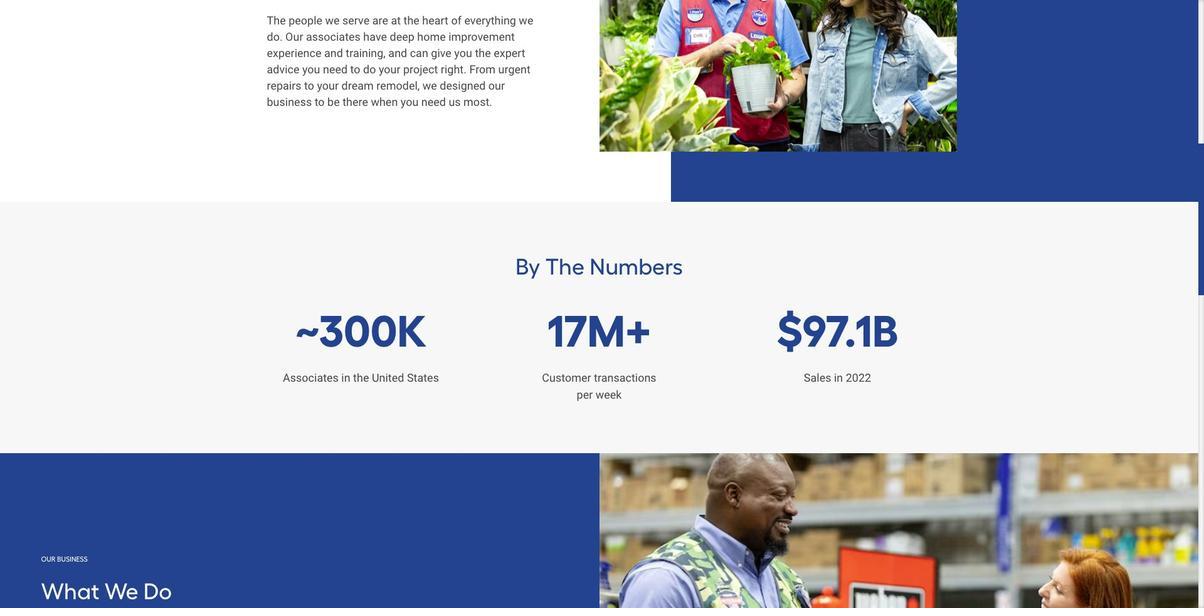 Task type: describe. For each thing, give the bounding box(es) containing it.
$97.1b
[[777, 305, 898, 358]]

2022
[[846, 371, 871, 385]]

what
[[41, 578, 99, 605]]

associates
[[283, 371, 339, 385]]

remodel,
[[376, 79, 420, 92]]

1 horizontal spatial your
[[379, 63, 400, 76]]

1 vertical spatial to
[[304, 79, 314, 92]]

1 vertical spatial your
[[317, 79, 339, 92]]

in for $97.1b
[[834, 371, 843, 385]]

week
[[596, 388, 622, 401]]

0 horizontal spatial you
[[302, 63, 320, 76]]

associates in the united states
[[283, 371, 439, 385]]

2 vertical spatial to
[[315, 95, 325, 108]]

0 horizontal spatial our
[[41, 556, 56, 564]]

heart
[[422, 14, 448, 27]]

when
[[371, 95, 398, 108]]

business
[[57, 556, 88, 564]]

training,
[[346, 46, 386, 60]]

the right the "by"
[[545, 253, 585, 280]]

be
[[327, 95, 340, 108]]

advice
[[267, 63, 299, 76]]

do.
[[267, 30, 283, 43]]

expert
[[494, 46, 525, 60]]

serve
[[342, 14, 370, 27]]

business
[[267, 95, 312, 108]]

2 vertical spatial you
[[401, 95, 419, 108]]

0 vertical spatial need
[[323, 63, 348, 76]]

0 horizontal spatial we
[[325, 14, 340, 27]]

sales
[[804, 371, 831, 385]]

numbers
[[590, 253, 683, 280]]

sales in 2022
[[804, 371, 871, 385]]

the left united
[[353, 371, 369, 385]]

dream
[[342, 79, 374, 92]]

the right at at the left top
[[404, 14, 419, 27]]

customer
[[542, 371, 591, 385]]

associates
[[306, 30, 360, 43]]

customer transactions per week
[[542, 371, 656, 401]]

we
[[105, 578, 138, 605]]

of
[[451, 14, 462, 27]]

the
[[267, 14, 286, 27]]

1 horizontal spatial need
[[421, 95, 446, 108]]

by
[[515, 253, 540, 280]]

home
[[417, 30, 446, 43]]

designed
[[440, 79, 486, 92]]

2 and from the left
[[388, 46, 407, 60]]



Task type: locate. For each thing, give the bounding box(es) containing it.
our inside the people we serve are at the heart of everything we do. our associates have deep home improvement experience and training, and can give you the expert advice you need to do your project right. from urgent repairs to your dream remodel, we designed our business to be there when you need us most.
[[285, 30, 303, 43]]

1 horizontal spatial and
[[388, 46, 407, 60]]

us
[[449, 95, 461, 108]]

most.
[[463, 95, 492, 108]]

transactions
[[594, 371, 656, 385]]

and down the 'associates'
[[324, 46, 343, 60]]

0 vertical spatial you
[[454, 46, 472, 60]]

0 horizontal spatial need
[[323, 63, 348, 76]]

states
[[407, 371, 439, 385]]

the up the 'from'
[[475, 46, 491, 60]]

1 horizontal spatial our
[[285, 30, 303, 43]]

you
[[454, 46, 472, 60], [302, 63, 320, 76], [401, 95, 419, 108]]

in right the associates
[[341, 371, 350, 385]]

0 vertical spatial to
[[350, 63, 360, 76]]

2 in from the left
[[834, 371, 843, 385]]

2 horizontal spatial we
[[519, 14, 533, 27]]

project
[[403, 63, 438, 76]]

what we do
[[41, 578, 172, 605]]

0 vertical spatial your
[[379, 63, 400, 76]]

1 vertical spatial our
[[41, 556, 56, 564]]

1 horizontal spatial we
[[423, 79, 437, 92]]

and
[[324, 46, 343, 60], [388, 46, 407, 60]]

urgent
[[498, 63, 530, 76]]

right.
[[441, 63, 467, 76]]

everything
[[464, 14, 516, 27]]

and down deep
[[388, 46, 407, 60]]

our up experience
[[285, 30, 303, 43]]

improvement
[[449, 30, 515, 43]]

by the numbers
[[515, 253, 683, 280]]

can
[[410, 46, 428, 60]]

1 vertical spatial need
[[421, 95, 446, 108]]

you up 'right.'
[[454, 46, 472, 60]]

to right repairs
[[304, 79, 314, 92]]

0 horizontal spatial and
[[324, 46, 343, 60]]

to left the be
[[315, 95, 325, 108]]

we
[[325, 14, 340, 27], [519, 14, 533, 27], [423, 79, 437, 92]]

we up the 'associates'
[[325, 14, 340, 27]]

0 vertical spatial our
[[285, 30, 303, 43]]

1 horizontal spatial in
[[834, 371, 843, 385]]

do
[[363, 63, 376, 76]]

0 horizontal spatial in
[[341, 371, 350, 385]]

need up dream
[[323, 63, 348, 76]]

in for ~300k
[[341, 371, 350, 385]]

1 vertical spatial you
[[302, 63, 320, 76]]

people
[[289, 14, 322, 27]]

we right 'everything'
[[519, 14, 533, 27]]

to left 'do'
[[350, 63, 360, 76]]

to
[[350, 63, 360, 76], [304, 79, 314, 92], [315, 95, 325, 108]]

you down remodel,
[[401, 95, 419, 108]]

are
[[372, 14, 388, 27]]

our
[[285, 30, 303, 43], [41, 556, 56, 564]]

our business
[[41, 556, 88, 564]]

17m+
[[547, 305, 651, 358]]

the people we serve are at the heart of everything we do. our associates have deep home improvement experience and training, and can give you the expert advice you need to do your project right. from urgent repairs to your dream remodel, we designed our business to be there when you need us most.
[[267, 14, 533, 108]]

our
[[488, 79, 505, 92]]

your up the be
[[317, 79, 339, 92]]

2 horizontal spatial you
[[454, 46, 472, 60]]

we down project
[[423, 79, 437, 92]]

give
[[431, 46, 451, 60]]

in left 2022
[[834, 371, 843, 385]]

your up remodel,
[[379, 63, 400, 76]]

need left us on the left
[[421, 95, 446, 108]]

deep
[[390, 30, 414, 43]]

1 horizontal spatial you
[[401, 95, 419, 108]]

from
[[469, 63, 495, 76]]

in
[[341, 371, 350, 385], [834, 371, 843, 385]]

there
[[343, 95, 368, 108]]

have
[[363, 30, 387, 43]]

you down experience
[[302, 63, 320, 76]]

need
[[323, 63, 348, 76], [421, 95, 446, 108]]

your
[[379, 63, 400, 76], [317, 79, 339, 92]]

experience
[[267, 46, 321, 60]]

~300k
[[294, 305, 427, 358]]

at
[[391, 14, 401, 27]]

the
[[404, 14, 419, 27], [475, 46, 491, 60], [545, 253, 585, 280], [353, 371, 369, 385]]

per
[[577, 388, 593, 401]]

1 in from the left
[[341, 371, 350, 385]]

1 and from the left
[[324, 46, 343, 60]]

united
[[372, 371, 404, 385]]

our left 'business'
[[41, 556, 56, 564]]

do
[[143, 578, 172, 605]]

repairs
[[267, 79, 301, 92]]

0 horizontal spatial your
[[317, 79, 339, 92]]



Task type: vqa. For each thing, say whether or not it's contained in the screenshot.
the left and
yes



